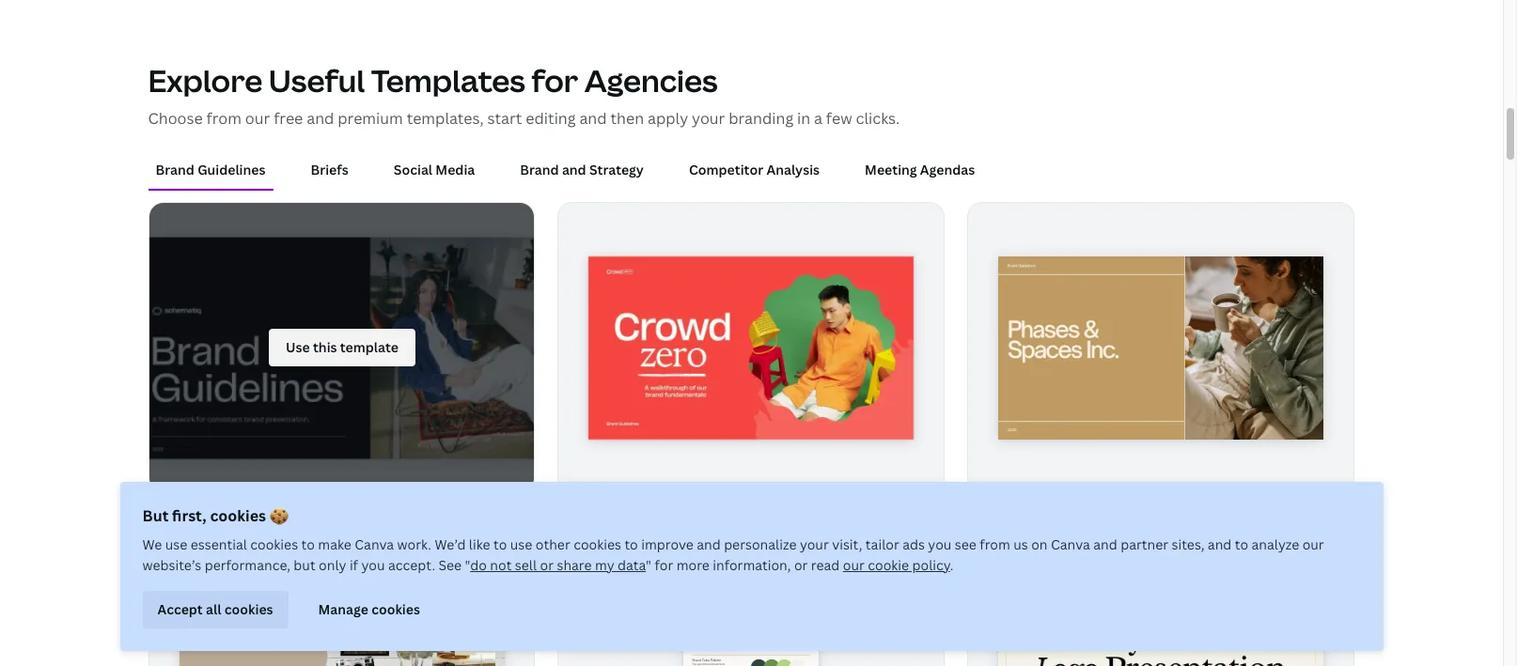 Task type: describe. For each thing, give the bounding box(es) containing it.
guidelines
[[198, 161, 266, 179]]

from inside we use essential cookies to make canva work. we'd like to use other cookies to improve and personalize your visit, tailor ads you see from us on canva and partner sites, and to analyze our website's performance, but only if you accept. see "
[[980, 536, 1011, 554]]

brand for brand guidelines
[[156, 161, 195, 179]]

cookie
[[868, 557, 909, 575]]

3 to from the left
[[625, 536, 638, 554]]

0 vertical spatial you
[[928, 536, 952, 554]]

social media
[[394, 161, 475, 179]]

brand guidelines and application deck presentation in black and white neon pink turquoise bold gradient style image
[[145, 237, 539, 458]]

cookies right all
[[225, 601, 273, 619]]

1 or from the left
[[540, 557, 554, 575]]

" inside we use essential cookies to make canva work. we'd like to use other cookies to improve and personalize your visit, tailor ads you see from us on canva and partner sites, and to analyze our website's performance, but only if you accept. see "
[[465, 557, 470, 575]]

accept
[[157, 601, 203, 619]]

do not sell or share my data " for more information, or read our cookie policy .
[[470, 557, 954, 575]]

.
[[950, 557, 954, 575]]

ads
[[903, 536, 925, 554]]

our cookie policy link
[[843, 557, 950, 575]]

personalize
[[724, 536, 797, 554]]

on
[[1032, 536, 1048, 554]]

cookies down "accept." on the bottom left
[[372, 601, 420, 619]]

2 canva from the left
[[1051, 536, 1091, 554]]

premium
[[338, 108, 403, 129]]

explore
[[148, 60, 263, 101]]

analyze
[[1252, 536, 1300, 554]]

competitor analysis button
[[682, 153, 828, 189]]

useful
[[269, 60, 365, 101]]

clicks.
[[856, 108, 900, 129]]

cookies down 🍪
[[250, 536, 298, 554]]

if
[[350, 557, 358, 575]]

share
[[557, 557, 592, 575]]

your inside explore useful templates for agencies choose from our free and premium templates, start editing and then apply your branding in a few clicks.
[[692, 108, 725, 129]]

social
[[394, 161, 433, 179]]

templates
[[371, 60, 526, 101]]

data
[[618, 557, 646, 575]]

tailor
[[866, 536, 900, 554]]

our inside we use essential cookies to make canva work. we'd like to use other cookies to improve and personalize your visit, tailor ads you see from us on canva and partner sites, and to analyze our website's performance, but only if you accept. see "
[[1303, 536, 1325, 554]]

and right free
[[307, 108, 334, 129]]

and right sites,
[[1208, 536, 1232, 554]]

but
[[142, 506, 169, 527]]

1 horizontal spatial our
[[843, 557, 865, 575]]

then
[[611, 108, 644, 129]]

accept all cookies button
[[142, 591, 288, 629]]

and inside "button"
[[562, 161, 586, 179]]

my
[[595, 557, 615, 575]]

your inside we use essential cookies to make canva work. we'd like to use other cookies to improve and personalize your visit, tailor ads you see from us on canva and partner sites, and to analyze our website's performance, but only if you accept. see "
[[800, 536, 829, 554]]

information,
[[713, 557, 791, 575]]

0 horizontal spatial you
[[361, 557, 385, 575]]

performance,
[[205, 557, 290, 575]]

apply
[[648, 108, 688, 129]]

more
[[677, 557, 710, 575]]

all
[[206, 601, 221, 619]]

accept all cookies
[[157, 601, 273, 619]]

🍪
[[270, 506, 288, 527]]

2 to from the left
[[494, 536, 507, 554]]

brand and strategy
[[520, 161, 644, 179]]

in
[[797, 108, 811, 129]]

meeting
[[865, 161, 917, 179]]

2 or from the left
[[794, 557, 808, 575]]

meeting agendas
[[865, 161, 975, 179]]

start
[[487, 108, 522, 129]]

editing
[[526, 108, 576, 129]]

manage cookies button
[[303, 591, 435, 629]]

analysis
[[767, 161, 820, 179]]

we'd
[[435, 536, 466, 554]]



Task type: locate. For each thing, give the bounding box(es) containing it.
cookies up essential
[[210, 506, 266, 527]]

and left partner
[[1094, 536, 1118, 554]]

but first, cookies 🍪
[[142, 506, 288, 527]]

few
[[826, 108, 853, 129]]

from inside explore useful templates for agencies choose from our free and premium templates, start editing and then apply your branding in a few clicks.
[[206, 108, 242, 129]]

2 brand from the left
[[520, 161, 559, 179]]

our
[[245, 108, 270, 129], [1303, 536, 1325, 554], [843, 557, 865, 575]]

choose
[[148, 108, 203, 129]]

0 horizontal spatial for
[[532, 60, 578, 101]]

sites,
[[1172, 536, 1205, 554]]

1 horizontal spatial from
[[980, 536, 1011, 554]]

social media button
[[386, 153, 483, 189]]

media
[[436, 161, 475, 179]]

0 horizontal spatial canva
[[355, 536, 394, 554]]

use up the sell on the left of page
[[510, 536, 533, 554]]

1 horizontal spatial use
[[510, 536, 533, 554]]

1 horizontal spatial for
[[655, 557, 673, 575]]

canva right the on
[[1051, 536, 1091, 554]]

branding
[[729, 108, 794, 129]]

manage cookies
[[318, 601, 420, 619]]

we
[[142, 536, 162, 554]]

from
[[206, 108, 242, 129], [980, 536, 1011, 554]]

see
[[955, 536, 977, 554]]

our inside explore useful templates for agencies choose from our free and premium templates, start editing and then apply your branding in a few clicks.
[[245, 108, 270, 129]]

canva up if
[[355, 536, 394, 554]]

0 vertical spatial your
[[692, 108, 725, 129]]

" down 'improve'
[[646, 557, 652, 575]]

brand inside brand and strategy "button"
[[520, 161, 559, 179]]

0 horizontal spatial brand
[[156, 161, 195, 179]]

a
[[814, 108, 823, 129]]

0 horizontal spatial our
[[245, 108, 270, 129]]

for up editing
[[532, 60, 578, 101]]

sell
[[515, 557, 537, 575]]

use up website's
[[165, 536, 187, 554]]

for down 'improve'
[[655, 557, 673, 575]]

visit,
[[832, 536, 863, 554]]

our right the analyze on the right bottom
[[1303, 536, 1325, 554]]

to
[[301, 536, 315, 554], [494, 536, 507, 554], [625, 536, 638, 554], [1235, 536, 1249, 554]]

partner
[[1121, 536, 1169, 554]]

other
[[536, 536, 570, 554]]

" right the see on the left of the page
[[465, 557, 470, 575]]

2 " from the left
[[646, 557, 652, 575]]

do not sell or share my data link
[[470, 557, 646, 575]]

policy
[[913, 557, 950, 575]]

like
[[469, 536, 490, 554]]

briefs button
[[303, 153, 356, 189]]

0 horizontal spatial your
[[692, 108, 725, 129]]

or
[[540, 557, 554, 575], [794, 557, 808, 575]]

or left read
[[794, 557, 808, 575]]

1 horizontal spatial brand
[[520, 161, 559, 179]]

agencies
[[585, 60, 718, 101]]

free
[[274, 108, 303, 129]]

agendas
[[920, 161, 975, 179]]

our left free
[[245, 108, 270, 129]]

you
[[928, 536, 952, 554], [361, 557, 385, 575]]

1 horizontal spatial "
[[646, 557, 652, 575]]

cookies up "my"
[[574, 536, 622, 554]]

your
[[692, 108, 725, 129], [800, 536, 829, 554]]

1 vertical spatial our
[[1303, 536, 1325, 554]]

briefs
[[311, 161, 349, 179]]

1 horizontal spatial or
[[794, 557, 808, 575]]

brand for brand and strategy
[[520, 161, 559, 179]]

manage
[[318, 601, 368, 619]]

meeting agendas button
[[858, 153, 983, 189]]

templates,
[[407, 108, 484, 129]]

brand
[[156, 161, 195, 179], [520, 161, 559, 179]]

and left strategy
[[562, 161, 586, 179]]

and
[[307, 108, 334, 129], [580, 108, 607, 129], [562, 161, 586, 179], [697, 536, 721, 554], [1094, 536, 1118, 554], [1208, 536, 1232, 554]]

1 horizontal spatial canva
[[1051, 536, 1091, 554]]

for
[[532, 60, 578, 101], [655, 557, 673, 575]]

1 horizontal spatial you
[[928, 536, 952, 554]]

1 " from the left
[[465, 557, 470, 575]]

your up read
[[800, 536, 829, 554]]

to right like
[[494, 536, 507, 554]]

1 vertical spatial your
[[800, 536, 829, 554]]

0 horizontal spatial use
[[165, 536, 187, 554]]

competitor
[[689, 161, 764, 179]]

strategy
[[590, 161, 644, 179]]

brand down editing
[[520, 161, 559, 179]]

brand guidelines and application deck presentation in bright red cobalt bright green chic photocentric frames style image
[[589, 256, 914, 439]]

to up data
[[625, 536, 638, 554]]

canva
[[355, 536, 394, 554], [1051, 536, 1091, 554]]

we use essential cookies to make canva work. we'd like to use other cookies to improve and personalize your visit, tailor ads you see from us on canva and partner sites, and to analyze our website's performance, but only if you accept. see "
[[142, 536, 1325, 575]]

0 vertical spatial from
[[206, 108, 242, 129]]

competitor analysis
[[689, 161, 820, 179]]

from left us
[[980, 536, 1011, 554]]

0 horizontal spatial or
[[540, 557, 554, 575]]

0 horizontal spatial "
[[465, 557, 470, 575]]

1 vertical spatial you
[[361, 557, 385, 575]]

green simple structured lines health and wellness brand board image
[[684, 562, 820, 667]]

1 to from the left
[[301, 536, 315, 554]]

4 to from the left
[[1235, 536, 1249, 554]]

brand inside brand guidelines button
[[156, 161, 195, 179]]

to left the analyze on the right bottom
[[1235, 536, 1249, 554]]

only
[[319, 557, 346, 575]]

but
[[294, 557, 316, 575]]

"
[[465, 557, 470, 575], [646, 557, 652, 575]]

and up do not sell or share my data " for more information, or read our cookie policy .
[[697, 536, 721, 554]]

1 horizontal spatial your
[[800, 536, 829, 554]]

brand guidelines
[[156, 161, 266, 179]]

make
[[318, 536, 352, 554]]

light brown beige modern scrapbook travel brand guidelines presentation image
[[179, 586, 504, 667]]

2 vertical spatial our
[[843, 557, 865, 575]]

brand and strategy button
[[513, 153, 652, 189]]

1 vertical spatial from
[[980, 536, 1011, 554]]

see
[[439, 557, 462, 575]]

brand down choose
[[156, 161, 195, 179]]

logo development brand guidelines presentation in beige bronze light brown warm classic style image
[[999, 586, 1324, 667]]

improve
[[641, 536, 694, 554]]

brand guidelines and application deck presentation in cream beige black warm & modern style image
[[999, 256, 1324, 439]]

from down explore
[[206, 108, 242, 129]]

and left "then"
[[580, 108, 607, 129]]

first,
[[172, 506, 207, 527]]

essential
[[191, 536, 247, 554]]

cookies
[[210, 506, 266, 527], [250, 536, 298, 554], [574, 536, 622, 554], [225, 601, 273, 619], [372, 601, 420, 619]]

brand guidelines button
[[148, 153, 273, 189]]

read
[[811, 557, 840, 575]]

you right if
[[361, 557, 385, 575]]

or right the sell on the left of page
[[540, 557, 554, 575]]

to up the but
[[301, 536, 315, 554]]

1 use from the left
[[165, 536, 187, 554]]

our down visit, at the right bottom of the page
[[843, 557, 865, 575]]

your right apply
[[692, 108, 725, 129]]

work.
[[397, 536, 432, 554]]

1 vertical spatial for
[[655, 557, 673, 575]]

1 canva from the left
[[355, 536, 394, 554]]

website's
[[142, 557, 201, 575]]

for inside explore useful templates for agencies choose from our free and premium templates, start editing and then apply your branding in a few clicks.
[[532, 60, 578, 101]]

0 horizontal spatial from
[[206, 108, 242, 129]]

use
[[165, 536, 187, 554], [510, 536, 533, 554]]

explore useful templates for agencies choose from our free and premium templates, start editing and then apply your branding in a few clicks.
[[148, 60, 900, 129]]

2 use from the left
[[510, 536, 533, 554]]

do
[[470, 557, 487, 575]]

0 vertical spatial for
[[532, 60, 578, 101]]

1 brand from the left
[[156, 161, 195, 179]]

2 horizontal spatial our
[[1303, 536, 1325, 554]]

not
[[490, 557, 512, 575]]

us
[[1014, 536, 1028, 554]]

you up the policy
[[928, 536, 952, 554]]

0 vertical spatial our
[[245, 108, 270, 129]]

accept.
[[388, 557, 435, 575]]



Task type: vqa. For each thing, say whether or not it's contained in the screenshot.
Accept all cookies BUTTON
yes



